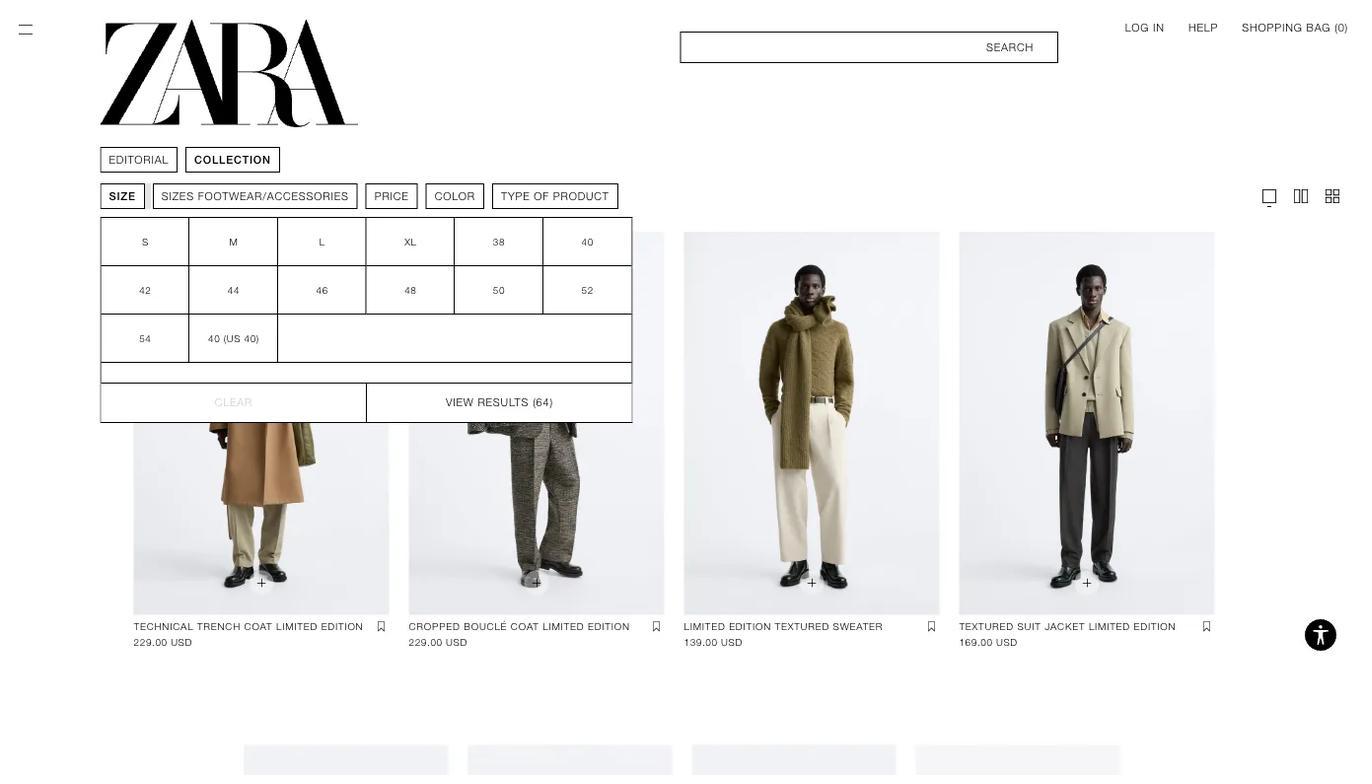 Task type: vqa. For each thing, say whether or not it's contained in the screenshot.
1st TO from right
no



Task type: locate. For each thing, give the bounding box(es) containing it.
0 vertical spatial 40
[[582, 236, 594, 248]]

usd
[[171, 637, 192, 649], [446, 637, 468, 649], [721, 637, 743, 649], [997, 637, 1018, 649]]

1 horizontal spatial 229.00
[[409, 637, 443, 649]]

1 usd from the left
[[171, 637, 192, 649]]

results
[[478, 397, 529, 409]]

0 horizontal spatial textured
[[775, 621, 830, 633]]

product
[[553, 190, 610, 202]]

0 horizontal spatial 229.00 usd
[[134, 637, 192, 649]]

s
[[142, 236, 149, 248]]

0 horizontal spatial add item to wishlist image
[[649, 619, 665, 635]]

search link
[[680, 32, 1059, 63]]

0 horizontal spatial 229.00
[[134, 637, 168, 649]]

(
[[1335, 21, 1339, 34]]

1 limited from the left
[[276, 621, 318, 633]]

229.00 usd down technical
[[134, 637, 192, 649]]

usd for cropped
[[446, 637, 468, 649]]

coat right bouclé
[[511, 621, 540, 633]]

2 textured from the left
[[960, 621, 1014, 633]]

limited right bouclé
[[543, 621, 585, 633]]

40 down product
[[582, 236, 594, 248]]

image 0 of tall shaft leather boots man edition from zara image
[[468, 745, 673, 776]]

textured left sweater
[[775, 621, 830, 633]]

1 vertical spatial 40
[[208, 333, 220, 344]]

limited up 139.00
[[684, 621, 726, 633]]

229.00 for technical trench coat limited edition
[[134, 637, 168, 649]]

1 vertical spatial image 0 of textured suit jacket limited edition from zara image
[[692, 745, 897, 776]]

1 horizontal spatial zoom change image
[[1323, 187, 1343, 206]]

1 edition from the left
[[321, 621, 364, 633]]

169.00
[[960, 637, 993, 649]]

in
[[1154, 21, 1165, 34]]

limited right jacket
[[1089, 621, 1131, 633]]

limited
[[276, 621, 318, 633], [543, 621, 585, 633], [684, 621, 726, 633], [1089, 621, 1131, 633]]

Product search search field
[[680, 32, 1059, 63]]

open menu image
[[16, 20, 36, 39]]

229.00 usd
[[134, 637, 192, 649], [409, 637, 468, 649]]

169.00 usd
[[960, 637, 1018, 649]]

usd down technical
[[171, 637, 192, 649]]

2 limited from the left
[[543, 621, 585, 633]]

139.00
[[684, 637, 718, 649]]

cropped bouclé coat limited edition
[[409, 621, 630, 633]]

trench
[[197, 621, 241, 633]]

1 229.00 from the left
[[134, 637, 168, 649]]

2 edition from the left
[[588, 621, 630, 633]]

)
[[1346, 21, 1349, 34]]

1 horizontal spatial add item to wishlist image
[[924, 619, 940, 635]]

0 horizontal spatial zoom change image
[[1260, 187, 1280, 206]]

sizes
[[162, 190, 194, 202]]

1 textured from the left
[[775, 621, 830, 633]]

0 vertical spatial image 0 of textured suit jacket limited edition from zara image
[[960, 232, 1215, 615]]

229.00 usd down 'cropped'
[[409, 637, 468, 649]]

0
[[1339, 21, 1346, 34]]

52
[[582, 284, 594, 296]]

3 add item to wishlist image from the left
[[1199, 619, 1215, 635]]

textured inside limited edition textured sweater link
[[775, 621, 830, 633]]

2 229.00 from the left
[[409, 637, 443, 649]]

40 for 40 (us 40)
[[208, 333, 220, 344]]

help
[[1189, 21, 1219, 34]]

price
[[375, 190, 409, 202]]

usd for limited
[[721, 637, 743, 649]]

edition for cropped bouclé coat limited edition
[[588, 621, 630, 633]]

usd down suit
[[997, 637, 1018, 649]]

229.00
[[134, 637, 168, 649], [409, 637, 443, 649]]

textured inside textured suit jacket limited edition link
[[960, 621, 1014, 633]]

clear button
[[101, 383, 366, 422]]

add item to wishlist image
[[649, 619, 665, 635], [924, 619, 940, 635], [1199, 619, 1215, 635]]

zoom change image right zoom change image
[[1323, 187, 1343, 206]]

add item to wishlist image
[[374, 619, 389, 635]]

40
[[582, 236, 594, 248], [208, 333, 220, 344]]

4 limited from the left
[[1089, 621, 1131, 633]]

image 0 of technical trench coat limited edition from zara image
[[134, 232, 389, 615], [244, 745, 448, 776]]

usd down 'cropped'
[[446, 637, 468, 649]]

46
[[316, 284, 328, 296]]

40 left (us
[[208, 333, 220, 344]]

4 edition from the left
[[1134, 621, 1177, 633]]

coat for trench
[[244, 621, 273, 633]]

1 add item to wishlist image from the left
[[649, 619, 665, 635]]

footwear/accessories
[[198, 190, 349, 202]]

1 horizontal spatial 229.00 usd
[[409, 637, 468, 649]]

zoom change image
[[1260, 187, 1280, 206], [1323, 187, 1343, 206]]

m
[[229, 236, 238, 248]]

2 horizontal spatial add item to wishlist image
[[1199, 619, 1215, 635]]

0 horizontal spatial coat
[[244, 621, 273, 633]]

4 usd from the left
[[997, 637, 1018, 649]]

48
[[405, 284, 417, 296]]

2 229.00 usd from the left
[[409, 637, 468, 649]]

of
[[534, 190, 550, 202]]

1 horizontal spatial textured
[[960, 621, 1014, 633]]

1 coat from the left
[[244, 621, 273, 633]]

image 0 of cropped bouclé coat limited edition from zara image
[[409, 232, 665, 615]]

textured up the 169.00 usd
[[960, 621, 1014, 633]]

suit
[[1018, 621, 1042, 633]]

zoom change image left zoom change image
[[1260, 187, 1280, 206]]

0 status
[[1339, 21, 1346, 34]]

add item to wishlist image for cropped bouclé coat limited edition
[[649, 619, 665, 635]]

1 horizontal spatial coat
[[511, 621, 540, 633]]

44
[[228, 284, 240, 296]]

usd for textured
[[997, 637, 1018, 649]]

image 0 of textured suit jacket limited edition from zara image
[[960, 232, 1215, 615], [692, 745, 897, 776]]

1 229.00 usd from the left
[[134, 637, 192, 649]]

sizes footwear/accessories
[[162, 190, 349, 202]]

0 horizontal spatial 40
[[208, 333, 220, 344]]

3 usd from the left
[[721, 637, 743, 649]]

coat
[[244, 621, 273, 633], [511, 621, 540, 633]]

type
[[501, 190, 530, 202]]

38
[[493, 236, 505, 248]]

1 zoom change image from the left
[[1260, 187, 1280, 206]]

229.00 usd for technical
[[134, 637, 192, 649]]

40 for 40
[[582, 236, 594, 248]]

0 horizontal spatial image 0 of textured suit jacket limited edition from zara image
[[692, 745, 897, 776]]

zara logo united states. go to homepage image
[[100, 20, 358, 127]]

textured
[[775, 621, 830, 633], [960, 621, 1014, 633]]

help link
[[1189, 20, 1219, 36]]

2 coat from the left
[[511, 621, 540, 633]]

2 usd from the left
[[446, 637, 468, 649]]

229.00 usd for cropped
[[409, 637, 468, 649]]

search
[[987, 41, 1034, 53]]

1 horizontal spatial 40
[[582, 236, 594, 248]]

229.00 down technical
[[134, 637, 168, 649]]

technical trench coat limited edition
[[134, 621, 364, 633]]

xl
[[405, 236, 417, 248]]

229.00 down 'cropped'
[[409, 637, 443, 649]]

bag
[[1307, 21, 1332, 34]]

2 add item to wishlist image from the left
[[924, 619, 940, 635]]

editorial
[[109, 153, 169, 166]]

edition for technical trench coat limited edition
[[321, 621, 364, 633]]

limited right trench
[[276, 621, 318, 633]]

jacket
[[1045, 621, 1086, 633]]

coat right trench
[[244, 621, 273, 633]]

add item to wishlist image for textured suit jacket limited edition
[[1199, 619, 1215, 635]]

limited edition textured sweater link
[[684, 619, 884, 635]]

usd right 139.00
[[721, 637, 743, 649]]

edition
[[321, 621, 364, 633], [588, 621, 630, 633], [729, 621, 772, 633], [1134, 621, 1177, 633]]



Task type: describe. For each thing, give the bounding box(es) containing it.
3 limited from the left
[[684, 621, 726, 633]]

type of product
[[501, 190, 610, 202]]

1 horizontal spatial image 0 of textured suit jacket limited edition from zara image
[[960, 232, 1215, 615]]

editorial link
[[109, 152, 169, 168]]

usd for technical
[[171, 637, 192, 649]]

log in
[[1126, 21, 1165, 34]]

add item to wishlist image for limited edition textured sweater
[[924, 619, 940, 635]]

textured suit jacket limited edition
[[960, 621, 1177, 633]]

image 0 of textured suit pants limited edition from zara image
[[916, 745, 1121, 776]]

coat for bouclé
[[511, 621, 540, 633]]

color
[[435, 190, 476, 202]]

40 (us 40)
[[208, 333, 259, 344]]

view
[[446, 397, 474, 409]]

image 0 of limited edition textured sweater from zara image
[[684, 232, 940, 615]]

technical
[[134, 621, 194, 633]]

price button
[[366, 184, 418, 209]]

log
[[1126, 21, 1150, 34]]

1 vertical spatial image 0 of technical trench coat limited edition from zara image
[[244, 745, 448, 776]]

bouclé
[[464, 621, 508, 633]]

shopping
[[1243, 21, 1303, 34]]

54
[[139, 333, 151, 344]]

zoom change image
[[1292, 187, 1312, 206]]

limited for cropped bouclé coat limited edition
[[543, 621, 585, 633]]

textured suit jacket limited edition link
[[960, 619, 1177, 635]]

log in link
[[1126, 20, 1165, 36]]

limited for textured suit jacket limited edition
[[1089, 621, 1131, 633]]

cropped bouclé coat limited edition link
[[409, 619, 630, 635]]

cropped
[[409, 621, 460, 633]]

3 edition from the left
[[729, 621, 772, 633]]

limited for technical trench coat limited edition
[[276, 621, 318, 633]]

sizes footwear/accessories button
[[153, 184, 358, 209]]

color button
[[426, 184, 485, 209]]

edition for textured suit jacket limited edition
[[1134, 621, 1177, 633]]

229.00 for cropped bouclé coat limited edition
[[409, 637, 443, 649]]

clear
[[215, 397, 253, 409]]

collection link
[[194, 152, 271, 168]]

(us
[[224, 333, 241, 344]]

collection
[[194, 153, 271, 166]]

139.00 usd
[[684, 637, 743, 649]]

size button
[[100, 184, 145, 209]]

42
[[139, 284, 151, 296]]

l
[[319, 236, 325, 248]]

view results (64)
[[446, 397, 553, 409]]

size
[[109, 190, 136, 202]]

shopping bag ( 0 )
[[1243, 21, 1349, 34]]

sweater
[[834, 621, 884, 633]]

type of product button
[[492, 184, 619, 209]]

limited edition textured sweater
[[684, 621, 884, 633]]

2 zoom change image from the left
[[1323, 187, 1343, 206]]

accessibility image
[[1302, 616, 1341, 655]]

technical trench coat limited edition link
[[134, 619, 364, 635]]

50
[[493, 284, 505, 296]]

(64)
[[533, 397, 553, 409]]

0 vertical spatial image 0 of technical trench coat limited edition from zara image
[[134, 232, 389, 615]]

40)
[[244, 333, 259, 344]]



